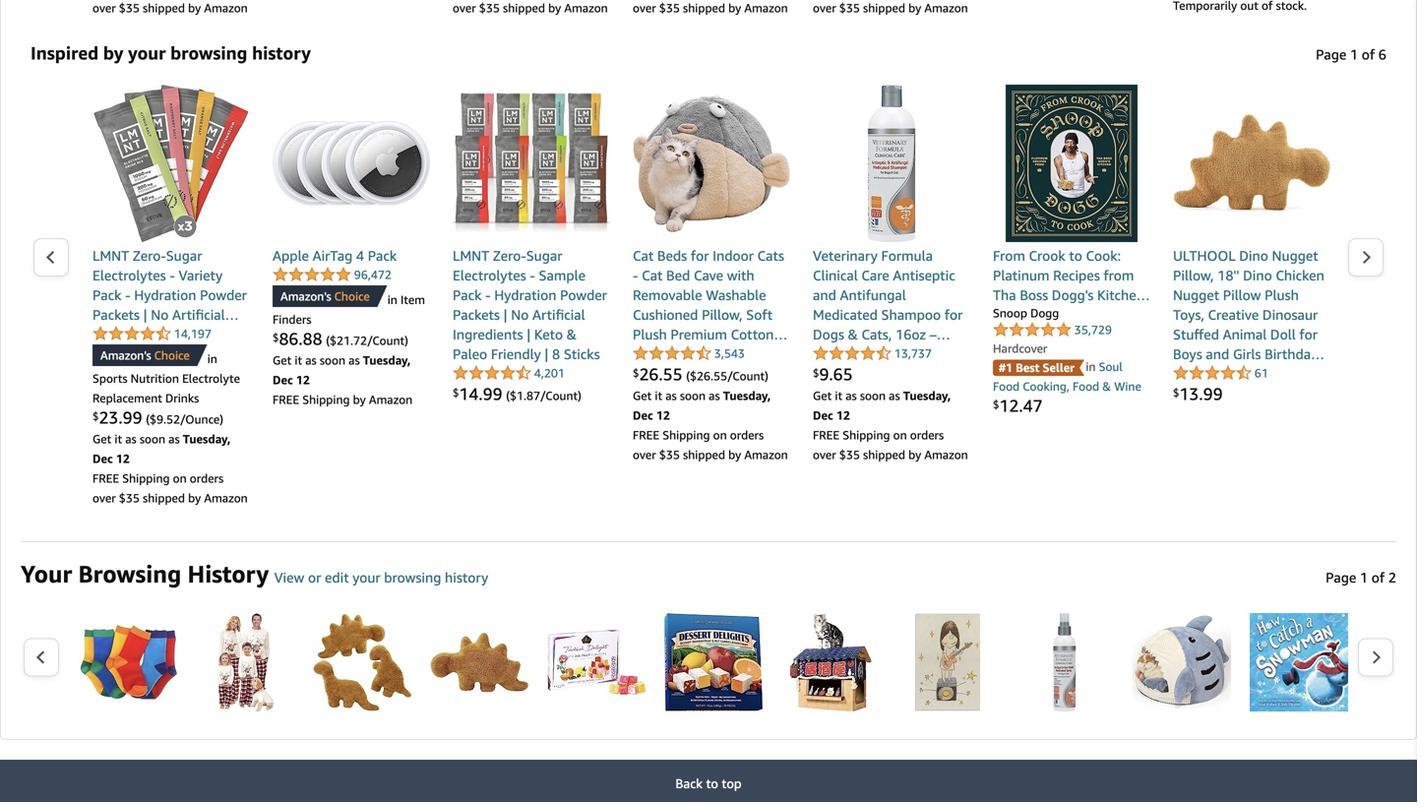 Task type: vqa. For each thing, say whether or not it's contained in the screenshot.
Amazon'S related to 99
yes



Task type: locate. For each thing, give the bounding box(es) containing it.
pillow, inside the cat beds for indoor cats - cat bed cave with removable washable cushioned pillow, soft plush premium cotton no deformation pet bed, lively pufferfish cat house design, grey, multiple sizes(l)
[[702, 307, 743, 323]]

sugar for sample
[[526, 248, 563, 264]]

isaacalyx stegosaurus-18 inch dino chicken nugget plush, soft dinosaur chicken nuggets pillow for birthday gifts, dinosaur th image
[[430, 613, 529, 712]]

get for 99
[[93, 432, 112, 446]]

zero- for sample
[[493, 248, 526, 264]]

1 horizontal spatial browsing
[[384, 570, 441, 586]]

2 vertical spatial list
[[60, 613, 1358, 716]]

pack
[[368, 248, 397, 264], [93, 287, 122, 303], [453, 287, 482, 303]]

0 horizontal spatial no
[[151, 307, 169, 323]]

2 horizontal spatial pack
[[453, 287, 482, 303]]

ingredients up 4,201 link
[[453, 326, 523, 343]]

2 vertical spatial for
[[1300, 326, 1318, 343]]

free
[[939, 385, 966, 402]]

0 horizontal spatial history
[[252, 42, 311, 64]]

1 artificial from the left
[[172, 307, 225, 323]]

1 horizontal spatial for
[[945, 307, 963, 323]]

of left the 2
[[1372, 570, 1385, 586]]

pack for lmnt zero-sugar electrolytes - sample pack - hydration powder packets | no artificial ingredients | keto & paleo friendly | 8 sticks
[[453, 287, 482, 303]]

$ left 47
[[993, 398, 1000, 411]]

1 sticks from the left
[[212, 346, 248, 362]]

1 vertical spatial for
[[945, 307, 963, 323]]

1 vertical spatial and
[[1206, 346, 1230, 362]]

cotton
[[731, 326, 774, 343]]

wephupsho family christmas pjs matching sets baby christmas matching jammies for adults and kids holiday xmas sleepwear set image
[[196, 613, 294, 712]]

shipped for dye,
[[864, 448, 906, 462]]

dec
[[273, 373, 293, 387], [633, 409, 653, 422], [813, 409, 834, 422], [93, 452, 113, 466]]

99 down 61 link
[[1204, 384, 1223, 404]]

plush
[[1265, 287, 1299, 303], [633, 326, 667, 343]]

pack inside "lmnt zero-sugar electrolytes - sample pack - hydration powder packets | no artificial ingredients | keto & paleo friendly | 8 sticks"
[[453, 287, 482, 303]]

choice for 88
[[334, 289, 370, 303]]

0 horizontal spatial hydration
[[134, 287, 196, 303]]

. down cooking,
[[1019, 396, 1024, 416]]

- up removable at the left top
[[633, 267, 638, 284]]

1 vertical spatial of
[[1372, 570, 1385, 586]]

paleo inside lmnt zero-sugar electrolytes - variety pack - hydration powder packets | no artificial ingredients | keto & paleo friendly | 12 sticks
[[93, 346, 127, 362]]

and up 61 link
[[1206, 346, 1230, 362]]

0 horizontal spatial amazon's choice
[[100, 349, 190, 362]]

free shipping on orders over $35 shipped by amazon down sizes(l)
[[633, 428, 788, 462]]

and inside the 'veterinary formula clinical care antiseptic and antifungal medicated shampoo for dogs & cats, 16oz – helps alleviate scaly, greasy, red skin – paraben, dye, soap-free'
[[813, 287, 837, 303]]

1 horizontal spatial orders
[[730, 428, 764, 442]]

creative
[[1209, 307, 1260, 323]]

& down the soul
[[1103, 380, 1112, 393]]

antifungal
[[840, 287, 906, 303]]

for inside ulthool dino nugget pillow, 18'' dino chicken nugget pillow plush toys, creative dinosaur stuffed animal doll for boys and girls birthdays gift (stegosaurus)
[[1300, 326, 1318, 343]]

0 vertical spatial next image
[[1362, 250, 1372, 265]]

$ 14 . 99 ($1.87/count)
[[453, 384, 582, 404]]

next image
[[1362, 250, 1372, 265], [1371, 650, 1382, 665]]

and inside ulthool dino nugget pillow, 18'' dino chicken nugget pillow plush toys, creative dinosaur stuffed animal doll for boys and girls birthdays gift (stegosaurus)
[[1206, 346, 1230, 362]]

helps
[[813, 346, 848, 362]]

0 vertical spatial choice
[[334, 289, 370, 303]]

4,201 link
[[453, 364, 565, 383]]

1 vertical spatial cat
[[642, 267, 663, 284]]

list
[[70, 0, 1348, 18], [70, 85, 1348, 508], [60, 613, 1358, 716]]

keto inside lmnt zero-sugar electrolytes - variety pack - hydration powder packets | no artificial ingredients | keto & paleo friendly | 12 sticks
[[174, 326, 203, 343]]

($26.55/count)
[[686, 369, 769, 383]]

as down 65
[[846, 389, 857, 403]]

ingredients up 'sports'
[[93, 326, 163, 343]]

lmnt zero-sugar electrolytes - sample pack - hydration powder packets | no artificial ingredients | keto & paleo friendly | 8 sticks
[[453, 248, 607, 362]]

2 ingredients from the left
[[453, 326, 523, 343]]

paleo for lmnt zero-sugar electrolytes - variety pack - hydration powder packets | no artificial ingredients | keto & paleo friendly | 12 sticks
[[93, 346, 127, 362]]

1 friendly from the left
[[131, 346, 181, 362]]

get it as soon as down 88
[[273, 353, 363, 367]]

powder for variety
[[200, 287, 247, 303]]

99 for 14
[[483, 384, 503, 404]]

get it as soon as for 55
[[633, 389, 723, 403]]

1 vertical spatial amazon's
[[100, 349, 151, 362]]

replacement
[[93, 391, 162, 405]]

1 horizontal spatial $35
[[659, 448, 680, 462]]

and down clinical
[[813, 287, 837, 303]]

1 horizontal spatial paleo
[[453, 346, 488, 362]]

deformation
[[655, 346, 734, 362]]

lmnt zero-sugar electrolytes - variety pack - hydration powder packets | no artificial ingredients | keto & paleo friendly | image
[[93, 85, 250, 242]]

amazon's choice down 14,197 link
[[100, 349, 190, 362]]

2 hydration from the left
[[494, 287, 557, 303]]

hydration inside "lmnt zero-sugar electrolytes - sample pack - hydration powder packets | no artificial ingredients | keto & paleo friendly | 8 sticks"
[[494, 287, 557, 303]]

amazon's choice for 99
[[100, 349, 190, 362]]

packets inside "lmnt zero-sugar electrolytes - sample pack - hydration powder packets | no artificial ingredients | keto & paleo friendly | 8 sticks"
[[453, 307, 500, 323]]

house
[[633, 385, 672, 402]]

in right seller
[[1086, 360, 1099, 374]]

electrolytes for lmnt zero-sugar electrolytes - sample pack - hydration powder packets | no artificial ingredients | keto & paleo friendly | 8 sticks
[[453, 267, 526, 284]]

1 packets from the left
[[93, 307, 140, 323]]

1 vertical spatial plush
[[633, 326, 667, 343]]

artificial for 8
[[533, 307, 585, 323]]

lmnt inside lmnt zero-sugar electrolytes - variety pack - hydration powder packets | no artificial ingredients | keto & paleo friendly | 12 sticks
[[93, 248, 129, 264]]

keto for 12
[[174, 326, 203, 343]]

1 electrolytes from the left
[[93, 267, 166, 284]]

1 horizontal spatial amazon's choice
[[281, 289, 370, 303]]

it down 23
[[115, 432, 122, 446]]

2 horizontal spatial for
[[1300, 326, 1318, 343]]

26
[[639, 364, 659, 384]]

2 keto from the left
[[534, 326, 563, 343]]

1 horizontal spatial and
[[1206, 346, 1230, 362]]

electrolytes inside "lmnt zero-sugar electrolytes - sample pack - hydration powder packets | no artificial ingredients | keto & paleo friendly | 8 sticks"
[[453, 267, 526, 284]]

it
[[295, 353, 302, 367], [655, 389, 663, 403], [835, 389, 843, 403], [115, 432, 122, 446]]

2 horizontal spatial free shipping on orders over $35 shipped by amazon
[[813, 428, 969, 462]]

friendly inside lmnt zero-sugar electrolytes - variety pack - hydration powder packets | no artificial ingredients | keto & paleo friendly | 12 sticks
[[131, 346, 181, 362]]

boys
[[1174, 346, 1203, 362]]

history
[[188, 560, 269, 588]]

14,197
[[174, 327, 212, 341]]

as down $ 23 . 99 ($9.52/ounce)
[[125, 432, 137, 446]]

hydration inside lmnt zero-sugar electrolytes - variety pack - hydration powder packets | no artificial ingredients | keto & paleo friendly | 12 sticks
[[134, 287, 196, 303]]

0 horizontal spatial plush
[[633, 326, 667, 343]]

liberty orchards, dessert delights - fruit and nut candies - turkish delights lokum candy - natural, vegan, gluten-free - 10 image
[[665, 613, 763, 712]]

$35 for veterinary formula clinical care antiseptic and antifungal medicated shampoo for dogs & cats, 16oz – helps alleviate scaly, greasy, red skin – paraben, dye, soap-free
[[840, 448, 860, 462]]

1 horizontal spatial electrolytes
[[453, 267, 526, 284]]

cat up removable at the left top
[[642, 267, 663, 284]]

1 horizontal spatial on
[[713, 428, 727, 442]]

clinical
[[813, 267, 858, 284]]

1 horizontal spatial friendly
[[491, 346, 541, 362]]

list containing 86
[[70, 85, 1348, 508]]

0 horizontal spatial sugar
[[166, 248, 202, 264]]

isaacalyx 3pack dino chicken nugget plush, soft dinosaur chicken nuggets pillow for birthday gifts, dinosaur theme party deco image
[[313, 613, 412, 712]]

2 horizontal spatial no
[[633, 346, 651, 362]]

$ down 4,201 link
[[453, 387, 459, 399]]

for up cave
[[691, 248, 709, 264]]

page for page 1 of 6
[[1316, 46, 1347, 63]]

1 vertical spatial nugget
[[1174, 287, 1220, 303]]

as down ($21.72/count)
[[349, 353, 360, 367]]

1 horizontal spatial pillow,
[[1174, 267, 1214, 284]]

sticks
[[212, 346, 248, 362], [564, 346, 600, 362]]

dec down 86
[[273, 373, 293, 387]]

2 packets from the left
[[453, 307, 500, 323]]

1 hydration from the left
[[134, 287, 196, 303]]

artificial inside "lmnt zero-sugar electrolytes - sample pack - hydration powder packets | no artificial ingredients | keto & paleo friendly | 8 sticks"
[[533, 307, 585, 323]]

$ for 9
[[813, 367, 820, 380]]

0 horizontal spatial sticks
[[212, 346, 248, 362]]

no up 4,201 link
[[511, 307, 529, 323]]

. down 61 link
[[1200, 384, 1204, 404]]

1 vertical spatial history
[[445, 570, 489, 586]]

0 vertical spatial page
[[1316, 46, 1347, 63]]

tuesday,
[[363, 353, 411, 367], [723, 389, 771, 403], [904, 389, 951, 403], [183, 432, 231, 446]]

sticks inside lmnt zero-sugar electrolytes - variety pack - hydration powder packets | no artificial ingredients | keto & paleo friendly | 12 sticks
[[212, 346, 248, 362]]

0 horizontal spatial paleo
[[93, 346, 127, 362]]

1 horizontal spatial powder
[[560, 287, 607, 303]]

dogg
[[1031, 306, 1060, 320]]

sugar up sample
[[526, 248, 563, 264]]

pillow
[[1224, 287, 1262, 303]]

2 zero- from the left
[[493, 248, 526, 264]]

1 horizontal spatial plush
[[1265, 287, 1299, 303]]

$ for 23
[[93, 410, 99, 423]]

in left the item
[[388, 293, 398, 307]]

3,543
[[715, 347, 745, 360]]

1 vertical spatial pillow,
[[702, 307, 743, 323]]

$ inside $ 23 . 99 ($9.52/ounce)
[[93, 410, 99, 423]]

keto inside "lmnt zero-sugar electrolytes - sample pack - hydration powder packets | no artificial ingredients | keto & paleo friendly | 8 sticks"
[[534, 326, 563, 343]]

by down ($9.52/ounce)
[[188, 491, 201, 505]]

1 horizontal spatial 1
[[1361, 570, 1369, 586]]

0 horizontal spatial browsing
[[170, 42, 247, 64]]

1 horizontal spatial choice
[[334, 289, 370, 303]]

12 down 14,197
[[192, 346, 208, 362]]

shipped
[[683, 448, 726, 462], [864, 448, 906, 462], [143, 491, 185, 505]]

0 horizontal spatial ingredients
[[93, 326, 163, 343]]

artificial inside lmnt zero-sugar electrolytes - variety pack - hydration powder packets | no artificial ingredients | keto & paleo friendly | 12 sticks
[[172, 307, 225, 323]]

your
[[21, 560, 72, 588]]

1 horizontal spatial zero-
[[493, 248, 526, 264]]

your right edit
[[353, 570, 381, 586]]

your right inspired
[[128, 42, 166, 64]]

sticks up electrolyte
[[212, 346, 248, 362]]

no inside "lmnt zero-sugar electrolytes - sample pack - hydration powder packets | no artificial ingredients | keto & paleo friendly | 8 sticks"
[[511, 307, 529, 323]]

powder inside "lmnt zero-sugar electrolytes - sample pack - hydration powder packets | no artificial ingredients | keto & paleo friendly | 8 sticks"
[[560, 287, 607, 303]]

friendly inside "lmnt zero-sugar electrolytes - sample pack - hydration powder packets | no artificial ingredients | keto & paleo friendly | 8 sticks"
[[491, 346, 541, 362]]

orders down soap-
[[911, 428, 944, 442]]

browsing inside your browsing history view or edit your browsing history
[[384, 570, 441, 586]]

cat beds for indoor cats - cat bed cave with removable washable cushioned pillow, soft plush premium cotton no deformation pe image
[[633, 85, 791, 242]]

zero- inside lmnt zero-sugar electrolytes - variety pack - hydration powder packets | no artificial ingredients | keto & paleo friendly | 12 sticks
[[133, 248, 166, 264]]

sugar inside lmnt zero-sugar electrolytes - variety pack - hydration powder packets | no artificial ingredients | keto & paleo friendly | 12 sticks
[[166, 248, 202, 264]]

.
[[299, 329, 303, 349], [659, 364, 663, 384], [829, 364, 834, 384], [479, 384, 483, 404], [1200, 384, 1204, 404], [1019, 396, 1024, 416], [119, 408, 123, 428]]

ingredients
[[93, 326, 163, 343], [453, 326, 523, 343]]

lmnt zero-sugar electrolytes - variety pack - hydration powder packets | no artificial ingredients | keto & paleo friendly | 12 sticks link
[[93, 246, 250, 362]]

0 horizontal spatial choice
[[154, 349, 190, 362]]

choice down 96,472 link
[[334, 289, 370, 303]]

shipped down sizes(l)
[[683, 448, 726, 462]]

cerez pazari turkish delight with rose, orange and lemon mix flavours 8.1 oz gourmet small size snacks gift box, no nuts swee image
[[547, 613, 646, 712]]

and
[[813, 287, 837, 303], [1206, 346, 1230, 362]]

amazon's up 'sports'
[[100, 349, 151, 362]]

dino up pillow
[[1244, 267, 1273, 284]]

artificial for 12
[[172, 307, 225, 323]]

keto up 8
[[534, 326, 563, 343]]

0 horizontal spatial pillow,
[[702, 307, 743, 323]]

no
[[151, 307, 169, 323], [511, 307, 529, 323], [633, 346, 651, 362]]

& up electrolyte
[[207, 326, 217, 343]]

0 horizontal spatial packets
[[93, 307, 140, 323]]

0 vertical spatial amazon's
[[281, 289, 331, 303]]

2 powder from the left
[[560, 287, 607, 303]]

1 horizontal spatial 99
[[483, 384, 503, 404]]

0 vertical spatial for
[[691, 248, 709, 264]]

plush down cushioned
[[633, 326, 667, 343]]

no inside the cat beds for indoor cats - cat bed cave with removable washable cushioned pillow, soft plush premium cotton no deformation pet bed, lively pufferfish cat house design, grey, multiple sizes(l)
[[633, 346, 651, 362]]

99 for 23
[[123, 408, 142, 428]]

$ inside $ 13 . 99
[[1174, 387, 1180, 399]]

1 keto from the left
[[174, 326, 203, 343]]

14
[[459, 384, 479, 404]]

pack for lmnt zero-sugar electrolytes - variety pack - hydration powder packets | no artificial ingredients | keto & paleo friendly | 12 sticks
[[93, 287, 122, 303]]

$ inside $ 9 . 65
[[813, 367, 820, 380]]

get down 23
[[93, 432, 112, 446]]

snoop dogg
[[993, 306, 1060, 320]]

paleo up 14
[[453, 346, 488, 362]]

. down helps
[[829, 364, 834, 384]]

free shipping on orders over $35 shipped by amazon for dye,
[[813, 428, 969, 462]]

. for 23
[[119, 408, 123, 428]]

1 horizontal spatial lmnt
[[453, 248, 489, 264]]

soon down $ 86 . 88 ($21.72/count)
[[320, 353, 346, 367]]

. for 14
[[479, 384, 483, 404]]

1 horizontal spatial no
[[511, 307, 529, 323]]

tuesday, dec 12 for 88
[[273, 353, 411, 387]]

1 for 2
[[1361, 570, 1369, 586]]

dye,
[[872, 385, 899, 402]]

pack up 96,472
[[368, 248, 397, 264]]

pack inside the apple airtag 4 pack link
[[368, 248, 397, 264]]

no inside lmnt zero-sugar electrolytes - variety pack - hydration powder packets | no artificial ingredients | keto & paleo friendly | 12 sticks
[[151, 307, 169, 323]]

nugget up toys,
[[1174, 287, 1220, 303]]

16oz
[[896, 326, 927, 343]]

as down 88
[[305, 353, 317, 367]]

pillow,
[[1174, 267, 1214, 284], [702, 307, 743, 323]]

next image for 6
[[1362, 250, 1372, 265]]

2 horizontal spatial orders
[[911, 428, 944, 442]]

0 horizontal spatial food
[[993, 380, 1020, 393]]

0 horizontal spatial for
[[691, 248, 709, 264]]

indoor
[[713, 248, 754, 264]]

2 artificial from the left
[[533, 307, 585, 323]]

0 horizontal spatial pack
[[93, 287, 122, 303]]

ingredients for lmnt zero-sugar electrolytes - variety pack - hydration powder packets | no artificial ingredients | keto & paleo friendly | 12 sticks
[[93, 326, 163, 343]]

2 horizontal spatial on
[[894, 428, 907, 442]]

. down 4,201 link
[[479, 384, 483, 404]]

by down sizes(l)
[[729, 448, 742, 462]]

your inside your browsing history view or edit your browsing history
[[353, 570, 381, 586]]

1 ingredients from the left
[[93, 326, 163, 343]]

& down "medicated" at the right top
[[848, 326, 858, 343]]

0 horizontal spatial amazon's
[[100, 349, 151, 362]]

veterinary formula clinical care antiseptic and antifungal medicated shampoo for dogs & cats, 16oz – helps alleviate scaly, greasy, red skin – paraben, dye, soap-free link
[[813, 246, 971, 402]]

3,543 link
[[633, 345, 745, 363]]

1 sugar from the left
[[166, 248, 202, 264]]

amazon's for 99
[[100, 349, 151, 362]]

0 vertical spatial 1
[[1351, 46, 1359, 63]]

tuesday, for 99
[[183, 432, 231, 446]]

on for pufferfish
[[713, 428, 727, 442]]

dec down house
[[633, 409, 653, 422]]

1 horizontal spatial free shipping on orders over $35 shipped by amazon
[[633, 428, 788, 462]]

tuesday, dec 12 down $ 23 . 99 ($9.52/ounce)
[[93, 432, 231, 466]]

friendly for 12
[[131, 346, 181, 362]]

tuesday, for 55
[[723, 389, 771, 403]]

- inside the cat beds for indoor cats - cat bed cave with removable washable cushioned pillow, soft plush premium cotton no deformation pet bed, lively pufferfish cat house design, grey, multiple sizes(l)
[[633, 267, 638, 284]]

1 vertical spatial page
[[1326, 570, 1357, 586]]

2 sticks from the left
[[564, 346, 600, 362]]

cat beds for indoor cats - cat bed cave with removable washable cushioned pillow, soft plush premium cotton no deformation pet bed, lively pufferfish cat house design, grey, multiple sizes(l)
[[633, 248, 789, 421]]

2 horizontal spatial 99
[[1204, 384, 1223, 404]]

$35 down paraben,
[[840, 448, 860, 462]]

amazon's
[[281, 289, 331, 303], [100, 349, 151, 362]]

paleo up 'sports'
[[93, 346, 127, 362]]

sticks right 8
[[564, 346, 600, 362]]

2 vertical spatial cat
[[738, 366, 758, 382]]

1 food from the left
[[993, 380, 1020, 393]]

removable
[[633, 287, 703, 303]]

0 horizontal spatial electrolytes
[[93, 267, 166, 284]]

get for 55
[[633, 389, 652, 403]]

food down the soul
[[1073, 380, 1100, 393]]

. for 9
[[829, 364, 834, 384]]

. for 12
[[1019, 396, 1024, 416]]

$ for 26
[[633, 367, 639, 380]]

list for page 1 of 6
[[70, 85, 1348, 508]]

hydration
[[134, 287, 196, 303], [494, 287, 557, 303]]

by right inspired
[[103, 42, 123, 64]]

birthdays
[[1265, 346, 1324, 362]]

electrolytes
[[93, 267, 166, 284], [453, 267, 526, 284]]

1 horizontal spatial ingredients
[[453, 326, 523, 343]]

$ inside $ 86 . 88 ($21.72/count)
[[273, 332, 279, 344]]

$ 9 . 65
[[813, 364, 853, 384]]

2 paleo from the left
[[453, 346, 488, 362]]

cat down pet
[[738, 366, 758, 382]]

1 vertical spatial 1
[[1361, 570, 1369, 586]]

lmnt zero-sugar electrolytes - variety pack - hydration powder packets | no artificial ingredients | keto & paleo friendly | 12 sticks
[[93, 248, 248, 362]]

veterinary
[[813, 248, 878, 264]]

seller
[[1043, 361, 1075, 375]]

ingredients for lmnt zero-sugar electrolytes - sample pack - hydration powder packets | no artificial ingredients | keto & paleo friendly | 8 sticks
[[453, 326, 523, 343]]

electrolytes inside lmnt zero-sugar electrolytes - variety pack - hydration powder packets | no artificial ingredients | keto & paleo friendly | 12 sticks
[[93, 267, 166, 284]]

aesthetic posters yoshitomo nara guitar girl poster print cartoon canvas paintings posters wall art for living room bedroom h image
[[899, 613, 997, 712]]

4
[[356, 248, 364, 264]]

over
[[633, 448, 656, 462], [813, 448, 837, 462], [93, 491, 116, 505]]

1 vertical spatial amazon's choice
[[100, 349, 190, 362]]

. down replacement
[[119, 408, 123, 428]]

electrolytes left sample
[[453, 267, 526, 284]]

friendly for 8
[[491, 346, 541, 362]]

. down the finders at top left
[[299, 329, 303, 349]]

1 vertical spatial browsing
[[384, 570, 441, 586]]

dogs
[[813, 326, 845, 343]]

2 lmnt from the left
[[453, 248, 489, 264]]

veterinary formula clinical care antiseptic and antifungal medicated shampoo for dogs & cats, 16oz – helps alleviate scaly, g image
[[813, 85, 971, 242]]

shipped for pufferfish
[[683, 448, 726, 462]]

soon for 88
[[320, 353, 346, 367]]

12 down house
[[657, 409, 670, 422]]

0 vertical spatial of
[[1362, 46, 1376, 63]]

pillow, down washable
[[702, 307, 743, 323]]

over up the browsing
[[93, 491, 116, 505]]

grey,
[[725, 385, 757, 402]]

1 horizontal spatial –
[[930, 326, 937, 343]]

#1
[[999, 361, 1013, 375]]

item
[[401, 293, 425, 307]]

12 down 23
[[116, 452, 130, 466]]

- left sample
[[530, 267, 535, 284]]

ulthool dino nugget pillow, 18'' dino chicken nugget pillow plush toys, creative dinosaur stuffed animal doll for boys and gi image
[[1174, 85, 1331, 242]]

in inside in item finders
[[388, 293, 398, 307]]

sugar for variety
[[166, 248, 202, 264]]

0 horizontal spatial 1
[[1351, 46, 1359, 63]]

shipped down dye,
[[864, 448, 906, 462]]

over for veterinary formula clinical care antiseptic and antifungal medicated shampoo for dogs & cats, 16oz – helps alleviate scaly, greasy, red skin – paraben, dye, soap-free
[[813, 448, 837, 462]]

premium
[[671, 326, 727, 343]]

get down 26
[[633, 389, 652, 403]]

dino up 18''
[[1240, 248, 1269, 264]]

ingredients inside lmnt zero-sugar electrolytes - variety pack - hydration powder packets | no artificial ingredients | keto & paleo friendly | 12 sticks
[[93, 326, 163, 343]]

1 vertical spatial your
[[353, 570, 381, 586]]

soul
[[1099, 360, 1123, 374]]

packets
[[93, 307, 140, 323], [453, 307, 500, 323]]

1 horizontal spatial packets
[[453, 307, 500, 323]]

washable
[[706, 287, 767, 303]]

zero- inside "lmnt zero-sugar electrolytes - sample pack - hydration powder packets | no artificial ingredients | keto & paleo friendly | 8 sticks"
[[493, 248, 526, 264]]

2 sugar from the left
[[526, 248, 563, 264]]

1 horizontal spatial in
[[388, 293, 398, 307]]

tuesday, dec 12 down $ 26 . 55 ($26.55/count)
[[633, 389, 771, 422]]

1 horizontal spatial amazon's
[[281, 289, 331, 303]]

soon down $ 23 . 99 ($9.52/ounce)
[[140, 432, 165, 446]]

1 horizontal spatial sticks
[[564, 346, 600, 362]]

page left 6
[[1316, 46, 1347, 63]]

0 horizontal spatial your
[[128, 42, 166, 64]]

0 vertical spatial pillow,
[[1174, 267, 1214, 284]]

$35 down the multiple
[[659, 448, 680, 462]]

1 vertical spatial –
[[916, 366, 923, 382]]

in
[[388, 293, 398, 307], [207, 352, 217, 366], [1086, 360, 1099, 374]]

ingredients inside "lmnt zero-sugar electrolytes - sample pack - hydration powder packets | no artificial ingredients | keto & paleo friendly | 8 sticks"
[[453, 326, 523, 343]]

2 friendly from the left
[[491, 346, 541, 362]]

powder inside lmnt zero-sugar electrolytes - variety pack - hydration powder packets | no artificial ingredients | keto & paleo friendly | 12 sticks
[[200, 287, 247, 303]]

1 vertical spatial choice
[[154, 349, 190, 362]]

tuesday, dec 12 for 99
[[93, 432, 231, 466]]

get it as soon as for 88
[[273, 353, 363, 367]]

1 vertical spatial dino
[[1244, 267, 1273, 284]]

chicken
[[1276, 267, 1325, 284]]

1 powder from the left
[[200, 287, 247, 303]]

1 lmnt from the left
[[93, 248, 129, 264]]

red
[[862, 366, 882, 382]]

2
[[1389, 570, 1397, 586]]

$ inside $ 26 . 55 ($26.55/count)
[[633, 367, 639, 380]]

powder
[[200, 287, 247, 303], [560, 287, 607, 303]]

1 horizontal spatial food
[[1073, 380, 1100, 393]]

2 horizontal spatial over
[[813, 448, 837, 462]]

tuesday, dec 12
[[273, 353, 411, 387], [633, 389, 771, 422], [813, 389, 951, 422], [93, 432, 231, 466]]

0 vertical spatial cat
[[633, 248, 654, 264]]

sugar inside "lmnt zero-sugar electrolytes - sample pack - hydration powder packets | no artificial ingredients | keto & paleo friendly | 8 sticks"
[[526, 248, 563, 264]]

sugar
[[166, 248, 202, 264], [526, 248, 563, 264]]

on down dye,
[[894, 428, 907, 442]]

0 horizontal spatial 99
[[123, 408, 142, 428]]

apple airtag 4 pack image
[[273, 85, 430, 242]]

& inside lmnt zero-sugar electrolytes - variety pack - hydration powder packets | no artificial ingredients | keto & paleo friendly | 12 sticks
[[207, 326, 217, 343]]

orders for soap-
[[911, 428, 944, 442]]

no for sample
[[511, 307, 529, 323]]

get it as soon as down 55
[[633, 389, 723, 403]]

nugget up chicken
[[1273, 248, 1319, 264]]

shipping down 88
[[303, 393, 350, 407]]

0 horizontal spatial artificial
[[172, 307, 225, 323]]

zero-
[[133, 248, 166, 264], [493, 248, 526, 264]]

47
[[1024, 396, 1043, 416]]

free shipping on orders over $35 shipped by amazon
[[633, 428, 788, 462], [813, 428, 969, 462], [93, 472, 248, 505]]

1 paleo from the left
[[93, 346, 127, 362]]

$ inside $ 14 . 99 ($1.87/count)
[[453, 387, 459, 399]]

99 down replacement
[[123, 408, 142, 428]]

in inside "in sports nutrition electrolyte replacement drinks"
[[207, 352, 217, 366]]

keto up "in sports nutrition electrolyte replacement drinks"
[[174, 326, 203, 343]]

lmnt inside "lmnt zero-sugar electrolytes - sample pack - hydration powder packets | no artificial ingredients | keto & paleo friendly | 8 sticks"
[[453, 248, 489, 264]]

1 horizontal spatial keto
[[534, 326, 563, 343]]

– up scaly,
[[930, 326, 937, 343]]

$ inside $ 12 . 47
[[993, 398, 1000, 411]]

. up house
[[659, 364, 663, 384]]

amazon up history
[[204, 491, 248, 505]]

tuesday, dec 12 down red
[[813, 389, 951, 422]]

sticks inside "lmnt zero-sugar electrolytes - sample pack - hydration powder packets | no artificial ingredients | keto & paleo friendly | 8 sticks"
[[564, 346, 600, 362]]

99
[[483, 384, 503, 404], [1204, 384, 1223, 404], [123, 408, 142, 428]]

–
[[930, 326, 937, 343], [916, 366, 923, 382]]

0 vertical spatial plush
[[1265, 287, 1299, 303]]

-
[[170, 267, 175, 284], [530, 267, 535, 284], [633, 267, 638, 284], [125, 287, 131, 303], [486, 287, 491, 303]]

sizes(l)
[[688, 405, 735, 421]]

powder down the variety
[[200, 287, 247, 303]]

packets up 14,197 link
[[93, 307, 140, 323]]

1 horizontal spatial artificial
[[533, 307, 585, 323]]

how to catch a snowman image
[[1250, 613, 1349, 712]]

paleo for lmnt zero-sugar electrolytes - sample pack - hydration powder packets | no artificial ingredients | keto & paleo friendly | 8 sticks
[[453, 346, 488, 362]]

0 vertical spatial amazon's choice
[[281, 289, 370, 303]]

0 horizontal spatial keto
[[174, 326, 203, 343]]

$ up house
[[633, 367, 639, 380]]

hydration for sample
[[494, 287, 557, 303]]

2 electrolytes from the left
[[453, 267, 526, 284]]

0 horizontal spatial nugget
[[1174, 287, 1220, 303]]

free shipping by amazon
[[273, 393, 413, 407]]

pack inside lmnt zero-sugar electrolytes - variety pack - hydration powder packets | no artificial ingredients | keto & paleo friendly | 12 sticks
[[93, 287, 122, 303]]

0 horizontal spatial friendly
[[131, 346, 181, 362]]

free
[[273, 393, 299, 407], [633, 428, 660, 442], [813, 428, 840, 442], [93, 472, 119, 485]]

previous image
[[35, 650, 46, 665]]

paleo inside "lmnt zero-sugar electrolytes - sample pack - hydration powder packets | no artificial ingredients | keto & paleo friendly | 8 sticks"
[[453, 346, 488, 362]]

browsing
[[170, 42, 247, 64], [384, 570, 441, 586]]

$ down the finders at top left
[[273, 332, 279, 344]]

packets inside lmnt zero-sugar electrolytes - variety pack - hydration powder packets | no artificial ingredients | keto & paleo friendly | 12 sticks
[[93, 307, 140, 323]]

nutrition
[[131, 372, 179, 385]]

1 horizontal spatial your
[[353, 570, 381, 586]]

pufferfish
[[673, 366, 734, 382]]

skin
[[886, 366, 912, 382]]

electrolytes up 14,197 link
[[93, 267, 166, 284]]

& down sample
[[567, 326, 577, 343]]

get it as soon as for 99
[[93, 432, 183, 446]]

1 zero- from the left
[[133, 248, 166, 264]]



Task type: describe. For each thing, give the bounding box(es) containing it.
sticks for 8
[[564, 346, 600, 362]]

0 vertical spatial nugget
[[1273, 248, 1319, 264]]

1 for 6
[[1351, 46, 1359, 63]]

13,737 link
[[813, 345, 932, 363]]

amazon down free
[[925, 448, 969, 462]]

top
[[722, 776, 742, 792]]

12 left 47
[[1000, 396, 1019, 416]]

12 down paraben,
[[837, 409, 851, 422]]

stuffed
[[1174, 326, 1220, 343]]

0 horizontal spatial free shipping on orders over $35 shipped by amazon
[[93, 472, 248, 505]]

for inside the 'veterinary formula clinical care antiseptic and antifungal medicated shampoo for dogs & cats, 16oz – helps alleviate scaly, greasy, red skin – paraben, dye, soap-free'
[[945, 307, 963, 323]]

get it as soon as down red
[[813, 389, 904, 403]]

page 1 of 6
[[1316, 46, 1387, 63]]

drinks
[[165, 391, 199, 405]]

as down ($9.52/ounce)
[[168, 432, 180, 446]]

mixin itup opposites collection - the primary colors image
[[79, 613, 177, 712]]

get for 88
[[273, 353, 292, 367]]

sample
[[539, 267, 586, 284]]

0 horizontal spatial orders
[[190, 472, 224, 485]]

($9.52/ounce)
[[146, 413, 224, 426]]

35,729
[[1075, 323, 1112, 337]]

65
[[834, 364, 853, 384]]

$ 12 . 47
[[993, 396, 1043, 416]]

($9.52/ounce) link
[[146, 411, 224, 427]]

previous image
[[45, 250, 56, 265]]

veterinary formula clinical care hot spot & itch relief medicated spray, 8oz – easy to use spray for dogs & cats – helps alle image
[[1016, 613, 1115, 712]]

plush inside the cat beds for indoor cats - cat bed cave with removable washable cushioned pillow, soft plush premium cotton no deformation pet bed, lively pufferfish cat house design, grey, multiple sizes(l)
[[633, 326, 667, 343]]

page 1 of 2
[[1326, 570, 1397, 586]]

0 horizontal spatial on
[[173, 472, 187, 485]]

packets for lmnt zero-sugar electrolytes - sample pack - hydration powder packets | no artificial ingredients | keto & paleo friendly | 8 sticks
[[453, 307, 500, 323]]

18''
[[1218, 267, 1240, 284]]

amazon down the grey, at right
[[745, 448, 788, 462]]

0 vertical spatial history
[[252, 42, 311, 64]]

($1.87/count) link
[[506, 387, 582, 403]]

inspired
[[31, 42, 99, 64]]

0 vertical spatial list
[[70, 0, 1348, 18]]

0 vertical spatial dino
[[1240, 248, 1269, 264]]

apple airtag 4 pack link
[[273, 246, 430, 266]]

it down 65
[[835, 389, 843, 403]]

by down soap-
[[909, 448, 922, 462]]

99 for 13
[[1204, 384, 1223, 404]]

back to top link
[[0, 760, 1418, 802]]

in for 99
[[207, 352, 217, 366]]

dec for 88
[[273, 373, 293, 387]]

care
[[862, 267, 890, 284]]

history inside your browsing history view or edit your browsing history
[[445, 570, 489, 586]]

soap-
[[902, 385, 939, 402]]

scaly,
[[910, 346, 945, 362]]

tuesday, down skin
[[904, 389, 951, 403]]

2 horizontal spatial in
[[1086, 360, 1099, 374]]

over for cat beds for indoor cats - cat bed cave with removable washable cushioned pillow, soft plush premium cotton no deformation pet bed, lively pufferfish cat house design, grey, multiple sizes(l)
[[633, 448, 656, 462]]

on for dye,
[[894, 428, 907, 442]]

6
[[1379, 46, 1387, 63]]

as down 55
[[666, 389, 677, 403]]

it for 88
[[295, 353, 302, 367]]

lmnt for lmnt zero-sugar electrolytes - sample pack - hydration powder packets | no artificial ingredients | keto & paleo friendly | 8 sticks
[[453, 248, 489, 264]]

cooking,
[[1023, 380, 1070, 393]]

amazon's for 88
[[281, 289, 331, 303]]

12 inside lmnt zero-sugar electrolytes - variety pack - hydration powder packets | no artificial ingredients | keto & paleo friendly | 12 sticks
[[192, 346, 208, 362]]

86
[[279, 329, 299, 349]]

lmnt for lmnt zero-sugar electrolytes - variety pack - hydration powder packets | no artificial ingredients | keto & paleo friendly | 12 sticks
[[93, 248, 129, 264]]

as up sizes(l)
[[709, 389, 720, 403]]

choice for 99
[[154, 349, 190, 362]]

0 horizontal spatial $35
[[119, 491, 140, 505]]

doll
[[1271, 326, 1296, 343]]

back to top
[[676, 776, 742, 792]]

packets for lmnt zero-sugar electrolytes - variety pack - hydration powder packets | no artificial ingredients | keto & paleo friendly | 12 sticks
[[93, 307, 140, 323]]

dec for 99
[[93, 452, 113, 466]]

apple
[[273, 248, 309, 264]]

sticks for 12
[[212, 346, 248, 362]]

keto for 8
[[534, 326, 563, 343]]

pillow, inside ulthool dino nugget pillow, 18'' dino chicken nugget pillow plush toys, creative dinosaur stuffed animal doll for boys and girls birthdays gift (stegosaurus)
[[1174, 267, 1214, 284]]

wine
[[1115, 380, 1142, 393]]

in item finders
[[273, 293, 425, 326]]

formula
[[882, 248, 933, 264]]

& inside soul food cooking, food & wine
[[1103, 380, 1112, 393]]

finders
[[273, 313, 312, 326]]

$ for 14
[[453, 387, 459, 399]]

$ for 13
[[1174, 387, 1180, 399]]

soon for 55
[[680, 389, 706, 403]]

cushioned
[[633, 307, 698, 323]]

airtag
[[313, 248, 353, 264]]

variety
[[179, 267, 223, 284]]

($26.55/count) link
[[686, 367, 769, 384]]

96,472 link
[[273, 266, 392, 285]]

- up 14,197 link
[[125, 287, 131, 303]]

back
[[676, 776, 703, 792]]

amazon's choice for 88
[[281, 289, 370, 303]]

4,201
[[534, 366, 565, 380]]

($21.72/count) link
[[326, 332, 408, 348]]

2 food from the left
[[1073, 380, 1100, 393]]

medicated
[[813, 307, 878, 323]]

35,729 link
[[993, 321, 1112, 340]]

greasy,
[[813, 366, 858, 382]]

0 vertical spatial your
[[128, 42, 166, 64]]

get down 9
[[813, 389, 832, 403]]

tuesday, for 88
[[363, 353, 411, 367]]

or
[[308, 570, 321, 586]]

with
[[727, 267, 755, 284]]

- left the variety
[[170, 267, 175, 284]]

13,737
[[895, 347, 932, 360]]

- right the item
[[486, 287, 491, 303]]

in for 88
[[388, 293, 398, 307]]

$35 for cat beds for indoor cats - cat bed cave with removable washable cushioned pillow, soft plush premium cotton no deformation pet bed, lively pufferfish cat house design, grey, multiple sizes(l)
[[659, 448, 680, 462]]

for inside the cat beds for indoor cats - cat bed cave with removable washable cushioned pillow, soft plush premium cotton no deformation pet bed, lively pufferfish cat house design, grey, multiple sizes(l)
[[691, 248, 709, 264]]

edit
[[325, 570, 349, 586]]

cats
[[758, 248, 785, 264]]

free down paraben,
[[813, 428, 840, 442]]

electrolytes for lmnt zero-sugar electrolytes - variety pack - hydration powder packets | no artificial ingredients | keto & paleo friendly | 12 sticks
[[93, 267, 166, 284]]

by down ($21.72/count)
[[353, 393, 366, 407]]

plush inside ulthool dino nugget pillow, 18'' dino chicken nugget pillow plush toys, creative dinosaur stuffed animal doll for boys and girls birthdays gift (stegosaurus)
[[1265, 287, 1299, 303]]

. for 26
[[659, 364, 663, 384]]

hardcover
[[993, 342, 1048, 355]]

. for 13
[[1200, 384, 1204, 404]]

soon down red
[[860, 389, 886, 403]]

dec down paraben,
[[813, 409, 834, 422]]

free down the multiple
[[633, 428, 660, 442]]

& inside the 'veterinary formula clinical care antiseptic and antifungal medicated shampoo for dogs & cats, 16oz – helps alleviate scaly, greasy, red skin – paraben, dye, soap-free'
[[848, 326, 858, 343]]

free down 23
[[93, 472, 119, 485]]

from crook to cook: platinum recipes from tha boss dogg's kitchen (snoop dogg cookbook, celebrity cookbook with soul food rec image
[[993, 85, 1151, 242]]

$ 13 . 99
[[1174, 384, 1223, 404]]

($1.87/count)
[[506, 389, 582, 403]]

61
[[1255, 366, 1269, 380]]

soul food cooking, food & wine
[[993, 360, 1142, 393]]

electrolyte
[[182, 372, 240, 385]]

powder for sample
[[560, 287, 607, 303]]

snoop
[[993, 306, 1028, 320]]

next image for 2
[[1371, 650, 1382, 665]]

14,197 link
[[93, 325, 212, 344]]

0 horizontal spatial over
[[93, 491, 116, 505]]

. for 86
[[299, 329, 303, 349]]

amazon down ($21.72/count)
[[369, 393, 413, 407]]

lmnt zero-sugar electrolytes - sample pack - hydration powder packets | no artificial ingredients | keto & paleo friendly | 8 sticks link
[[453, 246, 610, 364]]

& inside "lmnt zero-sugar electrolytes - sample pack - hydration powder packets | no artificial ingredients | keto & paleo friendly | 8 sticks"
[[567, 326, 577, 343]]

as down skin
[[889, 389, 901, 403]]

view or edit your browsing history link
[[274, 570, 489, 586]]

12 down 88
[[296, 373, 310, 387]]

ulthool dino nugget pillow, 18'' dino chicken nugget pillow plush toys, creative dinosaur stuffed animal doll for boys and girls birthdays gift (stegosaurus) link
[[1174, 246, 1331, 382]]

it for 55
[[655, 389, 663, 403]]

alleviate
[[852, 346, 906, 362]]

23
[[99, 408, 119, 428]]

jiupety cute soft cat bed, indoor shark-shaped warm cat cave with removable washable pillow for cat and puppy dog, blue, l. image
[[1133, 613, 1232, 712]]

multiple
[[633, 405, 685, 421]]

$ for 12
[[993, 398, 1000, 411]]

lively
[[633, 366, 669, 382]]

orders for cat
[[730, 428, 764, 442]]

free down 86
[[273, 393, 299, 407]]

0 vertical spatial –
[[930, 326, 937, 343]]

page for page 1 of 2
[[1326, 570, 1357, 586]]

shipping down sizes(l)
[[663, 428, 710, 442]]

lmnt zero-sugar electrolytes - sample pack - hydration powder packets | no artificial ingredients | keto & paleo friendly | 8 image
[[453, 85, 610, 242]]

smile paws large sturdy cardboard cat house with scratcher, cat condo, bed, toys, izakaya bar for outdoor/indoor, cat play ho image
[[782, 613, 880, 712]]

soon for 99
[[140, 432, 165, 446]]

hydration for variety
[[134, 287, 196, 303]]

88
[[303, 329, 322, 349]]

of for 6
[[1362, 46, 1376, 63]]

no for variety
[[151, 307, 169, 323]]

$ for 86
[[273, 332, 279, 344]]

shipping down dye,
[[843, 428, 891, 442]]

veterinary formula clinical care antiseptic and antifungal medicated shampoo for dogs & cats, 16oz – helps alleviate scaly, greasy, red skin – paraben, dye, soap-free
[[813, 248, 966, 402]]

beds
[[658, 248, 687, 264]]

it for 99
[[115, 432, 122, 446]]

girls
[[1234, 346, 1262, 362]]

shipping down $ 23 . 99 ($9.52/ounce)
[[122, 472, 170, 485]]

tuesday, dec 12 for 55
[[633, 389, 771, 422]]

0 horizontal spatial shipped
[[143, 491, 185, 505]]

bed
[[667, 267, 690, 284]]

dec for 55
[[633, 409, 653, 422]]

free shipping on orders over $35 shipped by amazon for pufferfish
[[633, 428, 788, 462]]

of for 2
[[1372, 570, 1385, 586]]

($21.72/count)
[[326, 334, 408, 348]]

dinosaur
[[1263, 307, 1319, 323]]

list for page 1 of 2
[[60, 613, 1358, 716]]

gift
[[1174, 366, 1197, 382]]

to
[[706, 776, 719, 792]]

ulthool dino nugget pillow, 18'' dino chicken nugget pillow plush toys, creative dinosaur stuffed animal doll for boys and girls birthdays gift (stegosaurus)
[[1174, 248, 1325, 382]]

$ 23 . 99 ($9.52/ounce)
[[93, 408, 224, 428]]

cats,
[[862, 326, 892, 343]]

cat beds for indoor cats - cat bed cave with removable washable cushioned pillow, soft plush premium cotton no deformation pet bed, lively pufferfish cat house design, grey, multiple sizes(l) link
[[633, 246, 791, 421]]

zero- for variety
[[133, 248, 166, 264]]

inspired by your browsing history
[[31, 42, 311, 64]]

animal
[[1223, 326, 1267, 343]]



